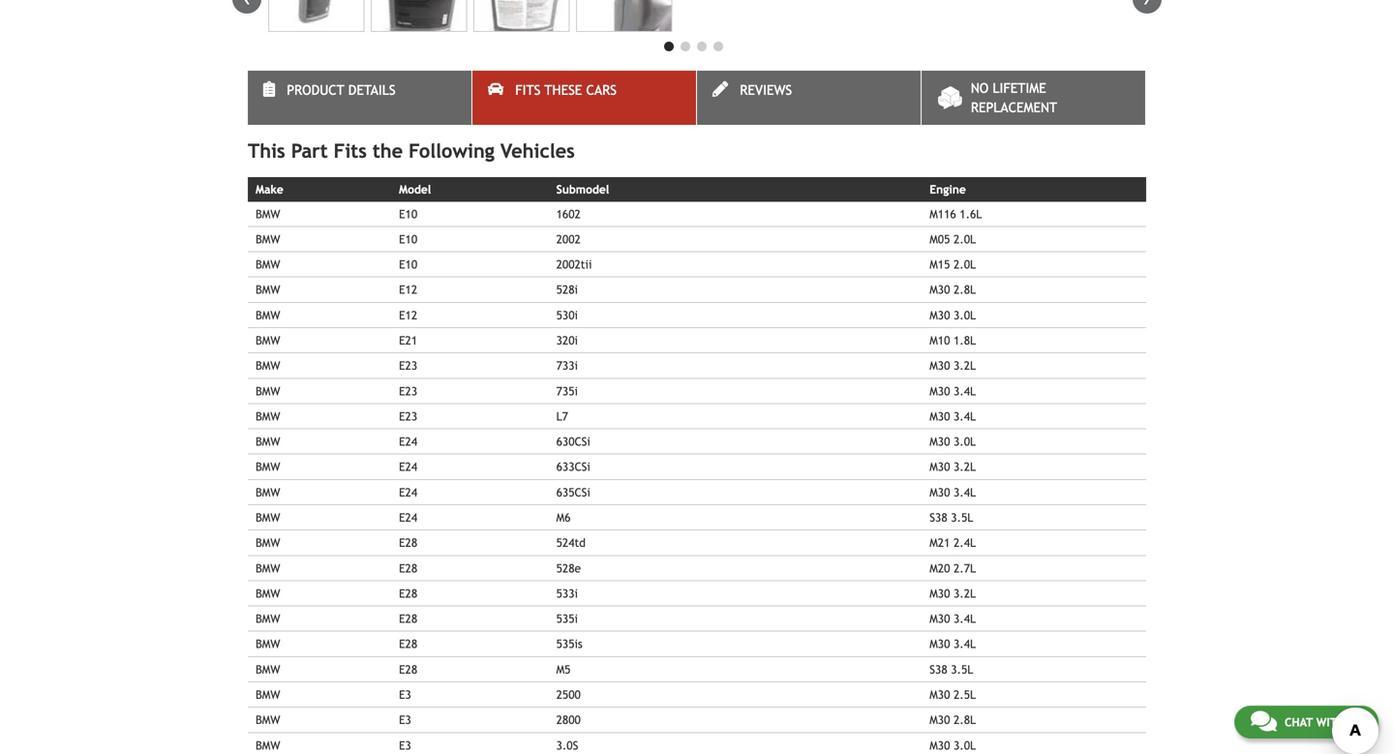 Task type: vqa. For each thing, say whether or not it's contained in the screenshot.
Following
yes



Task type: describe. For each thing, give the bounding box(es) containing it.
3.0l for 630csi
[[954, 435, 976, 448]]

m05 2.0l
[[930, 232, 976, 246]]

3.4l for 535is
[[954, 637, 976, 651]]

m116 1.6l
[[930, 207, 982, 221]]

comments image
[[1251, 710, 1277, 733]]

this part fits the following vehicles
[[248, 140, 575, 162]]

product
[[287, 82, 344, 98]]

m6
[[556, 511, 571, 524]]

m30 for 2800
[[930, 713, 950, 727]]

e3 for 2800
[[399, 713, 411, 727]]

1.6l
[[960, 207, 982, 221]]

lifetime
[[993, 81, 1046, 96]]

m30 2.5l
[[930, 688, 976, 702]]

1602
[[556, 207, 581, 221]]

m21
[[930, 536, 950, 550]]

bmw for 635csi
[[256, 485, 280, 499]]

3.2l for 633csi
[[954, 460, 976, 474]]

m30 3.4l for 735i
[[930, 384, 976, 398]]

2002
[[556, 232, 581, 246]]

0 horizontal spatial fits
[[334, 140, 367, 162]]

m30 for 530i
[[930, 308, 950, 322]]

e23 for l7
[[399, 410, 417, 423]]

following
[[409, 140, 495, 162]]

m10
[[930, 334, 950, 347]]

3.2l for 533i
[[954, 587, 976, 600]]

e23 for 733i
[[399, 359, 417, 372]]

m5
[[556, 663, 571, 676]]

m30 for 733i
[[930, 359, 950, 372]]

2800
[[556, 713, 581, 727]]

2002tii
[[556, 258, 592, 271]]

2.4l
[[954, 536, 976, 550]]

e24 for 633csi
[[399, 460, 417, 474]]

1.8l
[[954, 334, 976, 347]]

bmw for 2002
[[256, 232, 280, 246]]

bmw for 535is
[[256, 637, 280, 651]]

submodel
[[556, 183, 609, 196]]

m30 for 535is
[[930, 637, 950, 651]]

2 es#196290 - 82141467704 - bmw coolant / antifreeze - 1 gallon - 100% strength - dilute to a 50:50 ratio with distilled water - genuine bmw - bmw image from the left
[[371, 0, 467, 32]]

m15
[[930, 258, 950, 271]]

e24 for 630csi
[[399, 435, 417, 448]]

e28 for 535i
[[399, 612, 417, 626]]

e12 for 528i
[[399, 283, 417, 297]]

bmw for 1602
[[256, 207, 280, 221]]

m30 for 735i
[[930, 384, 950, 398]]

3.4l for 735i
[[954, 384, 976, 398]]

bmw for l7
[[256, 410, 280, 423]]

3.0l for 530i
[[954, 308, 976, 322]]

533i
[[556, 587, 578, 600]]

3.5l for m6
[[951, 511, 973, 524]]

cars
[[586, 82, 617, 98]]

the
[[373, 140, 403, 162]]

e24 for m6
[[399, 511, 417, 524]]

m30 for l7
[[930, 410, 950, 423]]

chat with us
[[1285, 716, 1362, 729]]

bmw for 735i
[[256, 384, 280, 398]]

bmw for 2500
[[256, 688, 280, 702]]

vehicles
[[500, 140, 575, 162]]

bmw for m6
[[256, 511, 280, 524]]

e28 for 535is
[[399, 637, 417, 651]]

m20
[[930, 561, 950, 575]]

fits these cars
[[515, 82, 617, 98]]

make
[[256, 183, 284, 196]]

m30 for 528i
[[930, 283, 950, 297]]

chat with us link
[[1234, 706, 1379, 739]]

635csi
[[556, 485, 591, 499]]

3.2l for 733i
[[954, 359, 976, 372]]

m30 3.0l for 630csi
[[930, 435, 976, 448]]

e23 for 735i
[[399, 384, 417, 398]]

m30 3.4l for 535i
[[930, 612, 976, 626]]

m30 for 635csi
[[930, 485, 950, 499]]

these
[[545, 82, 582, 98]]

528i
[[556, 283, 578, 297]]

model
[[399, 183, 431, 196]]

m30 3.0l for 3.0s
[[930, 739, 976, 752]]

e10 for 1602
[[399, 207, 417, 221]]

735i
[[556, 384, 578, 398]]

m30 for 3.0s
[[930, 739, 950, 752]]

m10 1.8l
[[930, 334, 976, 347]]

2.5l
[[954, 688, 976, 702]]

no lifetime replacement link
[[922, 71, 1145, 125]]

m20 2.7l
[[930, 561, 976, 575]]

m30 for 535i
[[930, 612, 950, 626]]

m116
[[930, 207, 956, 221]]

no
[[971, 81, 989, 96]]

us
[[1349, 716, 1362, 729]]

bmw for 3.0s
[[256, 739, 280, 752]]

3.5l for m5
[[951, 663, 973, 676]]

630csi
[[556, 435, 591, 448]]

this
[[248, 140, 285, 162]]

details
[[348, 82, 396, 98]]



Task type: locate. For each thing, give the bounding box(es) containing it.
m30 3.4l for l7
[[930, 410, 976, 423]]

2 e12 from the top
[[399, 308, 417, 322]]

s38 3.5l for m6
[[930, 511, 973, 524]]

0 vertical spatial m30 3.2l
[[930, 359, 976, 372]]

1 vertical spatial m30 3.2l
[[930, 460, 976, 474]]

6 m30 from the top
[[930, 435, 950, 448]]

1 m30 3.0l from the top
[[930, 308, 976, 322]]

e3 for 3.0s
[[399, 739, 411, 752]]

2 vertical spatial 3.2l
[[954, 587, 976, 600]]

3 e24 from the top
[[399, 485, 417, 499]]

e28 for 533i
[[399, 587, 417, 600]]

1 e28 from the top
[[399, 536, 417, 550]]

1 m30 from the top
[[930, 283, 950, 297]]

3.5l up 2.5l
[[951, 663, 973, 676]]

2 m30 3.0l from the top
[[930, 435, 976, 448]]

e10 for 2002tii
[[399, 258, 417, 271]]

2 e23 from the top
[[399, 384, 417, 398]]

5 m30 from the top
[[930, 410, 950, 423]]

m30 3.4l for 535is
[[930, 637, 976, 651]]

3.0l for 3.0s
[[954, 739, 976, 752]]

6 bmw from the top
[[256, 334, 280, 347]]

bmw for 524td
[[256, 536, 280, 550]]

1 horizontal spatial fits
[[515, 82, 541, 98]]

0 vertical spatial 3.2l
[[954, 359, 976, 372]]

m30 3.2l for 533i
[[930, 587, 976, 600]]

2.0l right m15
[[954, 258, 976, 271]]

1 vertical spatial e3
[[399, 713, 411, 727]]

5 e28 from the top
[[399, 637, 417, 651]]

2 vertical spatial e23
[[399, 410, 417, 423]]

16 bmw from the top
[[256, 587, 280, 600]]

10 m30 from the top
[[930, 612, 950, 626]]

2 m30 from the top
[[930, 308, 950, 322]]

es#196290 - 82141467704 - bmw coolant / antifreeze - 1 gallon - 100% strength - dilute to a 50:50 ratio with distilled water - genuine bmw - bmw image up these
[[473, 0, 570, 32]]

1 vertical spatial m30 2.8l
[[930, 713, 976, 727]]

2.7l
[[954, 561, 976, 575]]

with
[[1316, 716, 1345, 729]]

0 vertical spatial s38 3.5l
[[930, 511, 973, 524]]

s38 3.5l for m5
[[930, 663, 973, 676]]

1 3.0l from the top
[[954, 308, 976, 322]]

4 m30 from the top
[[930, 384, 950, 398]]

10 bmw from the top
[[256, 435, 280, 448]]

0 vertical spatial 2.8l
[[954, 283, 976, 297]]

1 e12 from the top
[[399, 283, 417, 297]]

4 e28 from the top
[[399, 612, 417, 626]]

0 vertical spatial e23
[[399, 359, 417, 372]]

0 vertical spatial e10
[[399, 207, 417, 221]]

3.5l
[[951, 511, 973, 524], [951, 663, 973, 676]]

bmw for 630csi
[[256, 435, 280, 448]]

fits left "the"
[[334, 140, 367, 162]]

replacement
[[971, 100, 1057, 115]]

733i
[[556, 359, 578, 372]]

m30 3.2l for 633csi
[[930, 460, 976, 474]]

12 m30 from the top
[[930, 688, 950, 702]]

2.8l down m15 2.0l
[[954, 283, 976, 297]]

3.2l down the 2.7l
[[954, 587, 976, 600]]

1 3.5l from the top
[[951, 511, 973, 524]]

s38 for m6
[[930, 511, 948, 524]]

2 s38 3.5l from the top
[[930, 663, 973, 676]]

4 bmw from the top
[[256, 283, 280, 297]]

bmw for 633csi
[[256, 460, 280, 474]]

4 3.4l from the top
[[954, 612, 976, 626]]

product details link
[[248, 71, 472, 125]]

3 3.0l from the top
[[954, 739, 976, 752]]

1 e10 from the top
[[399, 207, 417, 221]]

fits
[[515, 82, 541, 98], [334, 140, 367, 162]]

2.0l for m05 2.0l
[[954, 232, 976, 246]]

1 vertical spatial 3.2l
[[954, 460, 976, 474]]

m30 for 633csi
[[930, 460, 950, 474]]

2 vertical spatial m30 3.0l
[[930, 739, 976, 752]]

2 3.2l from the top
[[954, 460, 976, 474]]

3.0l
[[954, 308, 976, 322], [954, 435, 976, 448], [954, 739, 976, 752]]

1 vertical spatial 3.5l
[[951, 663, 973, 676]]

reviews
[[740, 82, 792, 98]]

18 bmw from the top
[[256, 637, 280, 651]]

3 3.4l from the top
[[954, 485, 976, 499]]

9 m30 from the top
[[930, 587, 950, 600]]

1 vertical spatial e10
[[399, 232, 417, 246]]

e12
[[399, 283, 417, 297], [399, 308, 417, 322]]

e28 for 528e
[[399, 561, 417, 575]]

m30 for 630csi
[[930, 435, 950, 448]]

11 bmw from the top
[[256, 460, 280, 474]]

2.0l for m15 2.0l
[[954, 258, 976, 271]]

535i
[[556, 612, 578, 626]]

e23
[[399, 359, 417, 372], [399, 384, 417, 398], [399, 410, 417, 423]]

20 bmw from the top
[[256, 688, 280, 702]]

1 2.8l from the top
[[954, 283, 976, 297]]

m30 2.8l down m15 2.0l
[[930, 283, 976, 297]]

1 3.4l from the top
[[954, 384, 976, 398]]

1 vertical spatial 2.0l
[[954, 258, 976, 271]]

0 vertical spatial s38
[[930, 511, 948, 524]]

bmw for 528e
[[256, 561, 280, 575]]

1 vertical spatial s38 3.5l
[[930, 663, 973, 676]]

2.8l
[[954, 283, 976, 297], [954, 713, 976, 727]]

6 e28 from the top
[[399, 663, 417, 676]]

e24 for 635csi
[[399, 485, 417, 499]]

bmw for m5
[[256, 663, 280, 676]]

bmw for 320i
[[256, 334, 280, 347]]

part
[[291, 140, 328, 162]]

13 m30 from the top
[[930, 713, 950, 727]]

2 3.5l from the top
[[951, 663, 973, 676]]

m30 3.0l
[[930, 308, 976, 322], [930, 435, 976, 448], [930, 739, 976, 752]]

es#196290 - 82141467704 - bmw coolant / antifreeze - 1 gallon - 100% strength - dilute to a 50:50 ratio with distilled water - genuine bmw - bmw image up the product at top
[[268, 0, 364, 32]]

8 m30 from the top
[[930, 485, 950, 499]]

2 vertical spatial 3.0l
[[954, 739, 976, 752]]

5 3.4l from the top
[[954, 637, 976, 651]]

2 m30 3.4l from the top
[[930, 410, 976, 423]]

engine
[[930, 183, 966, 196]]

1 e23 from the top
[[399, 359, 417, 372]]

m30 3.0l for 530i
[[930, 308, 976, 322]]

3.2l down 1.8l
[[954, 359, 976, 372]]

m30 3.2l
[[930, 359, 976, 372], [930, 460, 976, 474], [930, 587, 976, 600]]

633csi
[[556, 460, 591, 474]]

s38 3.5l
[[930, 511, 973, 524], [930, 663, 973, 676]]

fits these cars link
[[473, 71, 696, 125]]

1 vertical spatial m30 3.0l
[[930, 435, 976, 448]]

e28 for 524td
[[399, 536, 417, 550]]

4 e24 from the top
[[399, 511, 417, 524]]

bmw for 733i
[[256, 359, 280, 372]]

1 s38 3.5l from the top
[[930, 511, 973, 524]]

2 2.8l from the top
[[954, 713, 976, 727]]

535is
[[556, 637, 583, 651]]

e3
[[399, 688, 411, 702], [399, 713, 411, 727], [399, 739, 411, 752]]

m30 3.2l up 'm21 2.4l'
[[930, 460, 976, 474]]

s38 for m5
[[930, 663, 948, 676]]

2.8l for 528i
[[954, 283, 976, 297]]

e21
[[399, 334, 417, 347]]

bmw for 2002tii
[[256, 258, 280, 271]]

2 vertical spatial e3
[[399, 739, 411, 752]]

3 m30 from the top
[[930, 359, 950, 372]]

1 vertical spatial s38
[[930, 663, 948, 676]]

3.4l for 535i
[[954, 612, 976, 626]]

0 vertical spatial e3
[[399, 688, 411, 702]]

1 m30 3.4l from the top
[[930, 384, 976, 398]]

0 vertical spatial m30 3.0l
[[930, 308, 976, 322]]

2 e10 from the top
[[399, 232, 417, 246]]

product details
[[287, 82, 396, 98]]

bmw for 533i
[[256, 587, 280, 600]]

2500
[[556, 688, 581, 702]]

m30 3.2l down m10 1.8l on the top
[[930, 359, 976, 372]]

3 e23 from the top
[[399, 410, 417, 423]]

14 bmw from the top
[[256, 536, 280, 550]]

2.0l right m05
[[954, 232, 976, 246]]

14 m30 from the top
[[930, 739, 950, 752]]

15 bmw from the top
[[256, 561, 280, 575]]

es#196290 - 82141467704 - bmw coolant / antifreeze - 1 gallon - 100% strength - dilute to a 50:50 ratio with distilled water - genuine bmw - bmw image up cars
[[576, 0, 672, 32]]

bmw
[[256, 207, 280, 221], [256, 232, 280, 246], [256, 258, 280, 271], [256, 283, 280, 297], [256, 308, 280, 322], [256, 334, 280, 347], [256, 359, 280, 372], [256, 384, 280, 398], [256, 410, 280, 423], [256, 435, 280, 448], [256, 460, 280, 474], [256, 485, 280, 499], [256, 511, 280, 524], [256, 536, 280, 550], [256, 561, 280, 575], [256, 587, 280, 600], [256, 612, 280, 626], [256, 637, 280, 651], [256, 663, 280, 676], [256, 688, 280, 702], [256, 713, 280, 727], [256, 739, 280, 752]]

1 s38 from the top
[[930, 511, 948, 524]]

1 vertical spatial e23
[[399, 384, 417, 398]]

0 vertical spatial 2.0l
[[954, 232, 976, 246]]

bmw for 528i
[[256, 283, 280, 297]]

8 bmw from the top
[[256, 384, 280, 398]]

5 bmw from the top
[[256, 308, 280, 322]]

m21 2.4l
[[930, 536, 976, 550]]

s38 up m21
[[930, 511, 948, 524]]

7 bmw from the top
[[256, 359, 280, 372]]

3.5l up '2.4l'
[[951, 511, 973, 524]]

9 bmw from the top
[[256, 410, 280, 423]]

2.8l for 2800
[[954, 713, 976, 727]]

2 s38 from the top
[[930, 663, 948, 676]]

m05
[[930, 232, 950, 246]]

2 e28 from the top
[[399, 561, 417, 575]]

m30 3.2l down m20 2.7l
[[930, 587, 976, 600]]

m30 2.8l for 2800
[[930, 713, 976, 727]]

s38 up m30 2.5l
[[930, 663, 948, 676]]

3.4l
[[954, 384, 976, 398], [954, 410, 976, 423], [954, 485, 976, 499], [954, 612, 976, 626], [954, 637, 976, 651]]

m30 for 2500
[[930, 688, 950, 702]]

19 bmw from the top
[[256, 663, 280, 676]]

17 bmw from the top
[[256, 612, 280, 626]]

3.2l up '2.4l'
[[954, 460, 976, 474]]

fits left these
[[515, 82, 541, 98]]

m30 3.2l for 733i
[[930, 359, 976, 372]]

bmw for 530i
[[256, 308, 280, 322]]

m30 3.4l for 635csi
[[930, 485, 976, 499]]

320i
[[556, 334, 578, 347]]

21 bmw from the top
[[256, 713, 280, 727]]

7 m30 from the top
[[930, 460, 950, 474]]

es#196290 - 82141467704 - bmw coolant / antifreeze - 1 gallon - 100% strength - dilute to a 50:50 ratio with distilled water - genuine bmw - bmw image up details
[[371, 0, 467, 32]]

2 vertical spatial m30 3.2l
[[930, 587, 976, 600]]

3 bmw from the top
[[256, 258, 280, 271]]

1 e3 from the top
[[399, 688, 411, 702]]

1 es#196290 - 82141467704 - bmw coolant / antifreeze - 1 gallon - 100% strength - dilute to a 50:50 ratio with distilled water - genuine bmw - bmw image from the left
[[268, 0, 364, 32]]

2 e24 from the top
[[399, 460, 417, 474]]

1 3.2l from the top
[[954, 359, 976, 372]]

3.2l
[[954, 359, 976, 372], [954, 460, 976, 474], [954, 587, 976, 600]]

0 vertical spatial 3.5l
[[951, 511, 973, 524]]

e24
[[399, 435, 417, 448], [399, 460, 417, 474], [399, 485, 417, 499], [399, 511, 417, 524]]

528e
[[556, 561, 581, 575]]

2 m30 3.2l from the top
[[930, 460, 976, 474]]

2 bmw from the top
[[256, 232, 280, 246]]

2 vertical spatial e10
[[399, 258, 417, 271]]

2.8l down 2.5l
[[954, 713, 976, 727]]

1 e24 from the top
[[399, 435, 417, 448]]

22 bmw from the top
[[256, 739, 280, 752]]

m15 2.0l
[[930, 258, 976, 271]]

s38 3.5l up 'm21 2.4l'
[[930, 511, 973, 524]]

1 vertical spatial 3.0l
[[954, 435, 976, 448]]

e10
[[399, 207, 417, 221], [399, 232, 417, 246], [399, 258, 417, 271]]

reviews link
[[697, 71, 921, 125]]

m30 2.8l for 528i
[[930, 283, 976, 297]]

4 es#196290 - 82141467704 - bmw coolant / antifreeze - 1 gallon - 100% strength - dilute to a 50:50 ratio with distilled water - genuine bmw - bmw image from the left
[[576, 0, 672, 32]]

l7
[[556, 410, 568, 423]]

m30
[[930, 283, 950, 297], [930, 308, 950, 322], [930, 359, 950, 372], [930, 384, 950, 398], [930, 410, 950, 423], [930, 435, 950, 448], [930, 460, 950, 474], [930, 485, 950, 499], [930, 587, 950, 600], [930, 612, 950, 626], [930, 637, 950, 651], [930, 688, 950, 702], [930, 713, 950, 727], [930, 739, 950, 752]]

3 e10 from the top
[[399, 258, 417, 271]]

2 2.0l from the top
[[954, 258, 976, 271]]

2 3.0l from the top
[[954, 435, 976, 448]]

530i
[[556, 308, 578, 322]]

3 m30 3.4l from the top
[[930, 485, 976, 499]]

s38 3.5l up m30 2.5l
[[930, 663, 973, 676]]

m30 2.8l
[[930, 283, 976, 297], [930, 713, 976, 727]]

1 2.0l from the top
[[954, 232, 976, 246]]

bmw for 535i
[[256, 612, 280, 626]]

0 vertical spatial e12
[[399, 283, 417, 297]]

3 e28 from the top
[[399, 587, 417, 600]]

chat
[[1285, 716, 1313, 729]]

2.0l
[[954, 232, 976, 246], [954, 258, 976, 271]]

3 3.2l from the top
[[954, 587, 976, 600]]

3.4l for l7
[[954, 410, 976, 423]]

524td
[[556, 536, 586, 550]]

e28 for m5
[[399, 663, 417, 676]]

2 3.4l from the top
[[954, 410, 976, 423]]

2 e3 from the top
[[399, 713, 411, 727]]

13 bmw from the top
[[256, 511, 280, 524]]

1 bmw from the top
[[256, 207, 280, 221]]

es#196290 - 82141467704 - bmw coolant / antifreeze - 1 gallon - 100% strength - dilute to a 50:50 ratio with distilled water - genuine bmw - bmw image
[[268, 0, 364, 32], [371, 0, 467, 32], [473, 0, 570, 32], [576, 0, 672, 32]]

0 vertical spatial 3.0l
[[954, 308, 976, 322]]

s38
[[930, 511, 948, 524], [930, 663, 948, 676]]

4 m30 3.4l from the top
[[930, 612, 976, 626]]

1 m30 2.8l from the top
[[930, 283, 976, 297]]

e10 for 2002
[[399, 232, 417, 246]]

m30 3.4l
[[930, 384, 976, 398], [930, 410, 976, 423], [930, 485, 976, 499], [930, 612, 976, 626], [930, 637, 976, 651]]

e3 for 2500
[[399, 688, 411, 702]]

m30 for 533i
[[930, 587, 950, 600]]

bmw for 2800
[[256, 713, 280, 727]]

3 es#196290 - 82141467704 - bmw coolant / antifreeze - 1 gallon - 100% strength - dilute to a 50:50 ratio with distilled water - genuine bmw - bmw image from the left
[[473, 0, 570, 32]]

1 vertical spatial fits
[[334, 140, 367, 162]]

3 m30 3.2l from the top
[[930, 587, 976, 600]]

e12 for 530i
[[399, 308, 417, 322]]

1 vertical spatial 2.8l
[[954, 713, 976, 727]]

11 m30 from the top
[[930, 637, 950, 651]]

0 vertical spatial m30 2.8l
[[930, 283, 976, 297]]

1 vertical spatial e12
[[399, 308, 417, 322]]

1 m30 3.2l from the top
[[930, 359, 976, 372]]

2 m30 2.8l from the top
[[930, 713, 976, 727]]

5 m30 3.4l from the top
[[930, 637, 976, 651]]

3.4l for 635csi
[[954, 485, 976, 499]]

3.0s
[[556, 739, 578, 752]]

no lifetime replacement
[[971, 81, 1057, 115]]

0 vertical spatial fits
[[515, 82, 541, 98]]

e28
[[399, 536, 417, 550], [399, 561, 417, 575], [399, 587, 417, 600], [399, 612, 417, 626], [399, 637, 417, 651], [399, 663, 417, 676]]

3 e3 from the top
[[399, 739, 411, 752]]

12 bmw from the top
[[256, 485, 280, 499]]

3 m30 3.0l from the top
[[930, 739, 976, 752]]

m30 2.8l down m30 2.5l
[[930, 713, 976, 727]]



